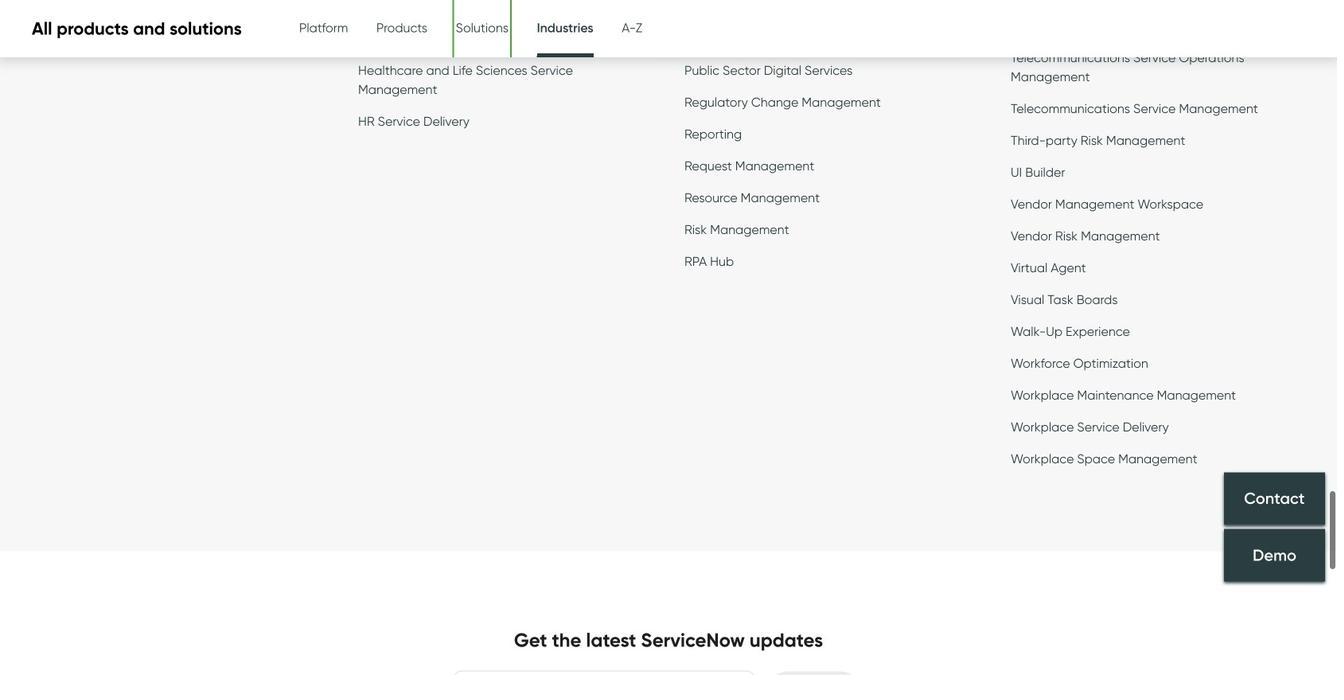Task type: locate. For each thing, give the bounding box(es) containing it.
Email text field
[[455, 671, 754, 675]]



Task type: vqa. For each thing, say whether or not it's contained in the screenshot.
The Email TEXT BOX at the bottom
yes



